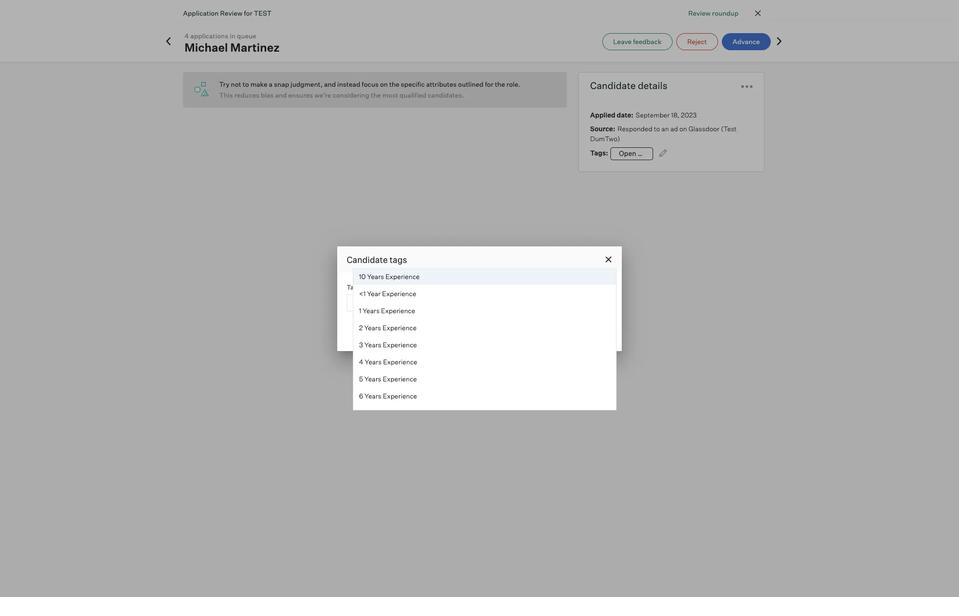 Task type: describe. For each thing, give the bounding box(es) containing it.
years for 2
[[364, 324, 381, 332]]

review inside review roundup link
[[688, 9, 711, 17]]

outlined
[[458, 80, 484, 88]]

experience for 1 years experience
[[381, 307, 415, 315]]

candidates.
[[428, 91, 464, 99]]

focus
[[362, 80, 379, 88]]

experience for 10 years experience
[[386, 273, 420, 281]]

ensures
[[288, 91, 313, 99]]

snap
[[274, 80, 289, 88]]

dumtwo)
[[590, 135, 620, 143]]

advance
[[733, 37, 760, 45]]

2023
[[681, 111, 697, 119]]

test
[[254, 9, 272, 17]]

applied
[[590, 111, 615, 119]]

open
[[359, 298, 377, 307]]

on inside the try not to make a snap judgment, and instead focus on the specific attributes outlined for the role. this reduces bias and ensures we're considering the most qualified candidates.
[[380, 80, 388, 88]]

4 for 4 applications in queue michael martinez
[[185, 32, 189, 40]]

leave
[[613, 37, 632, 45]]

2
[[359, 324, 363, 332]]

reject button
[[676, 33, 718, 50]]

3
[[359, 341, 363, 349]]

september
[[636, 111, 670, 119]]

<1 year experience
[[359, 290, 416, 298]]

michael
[[185, 40, 228, 54]]

review roundup
[[688, 9, 739, 17]]

10
[[359, 273, 366, 281]]

years for 10
[[367, 273, 384, 281]]

0 horizontal spatial the
[[371, 91, 381, 99]]

years for 5
[[365, 375, 381, 383]]

candidate details
[[590, 80, 668, 92]]

judgment,
[[291, 80, 323, 88]]

most
[[382, 91, 398, 99]]

feedback
[[633, 37, 662, 45]]

considering
[[333, 91, 369, 99]]

to inside responded to an ad on glassdoor (test dumtwo)
[[654, 125, 660, 133]]

make
[[250, 80, 267, 88]]

6
[[359, 392, 363, 400]]

reduces
[[234, 91, 259, 99]]

3 years experience
[[359, 341, 417, 349]]

4 for 4 years experience
[[359, 358, 363, 366]]

not
[[231, 80, 241, 88]]

next image
[[775, 36, 784, 46]]

previous element
[[164, 36, 173, 47]]

date:
[[617, 111, 633, 119]]

try not to make a snap judgment, and instead focus on the specific attributes outlined for the role. this reduces bias and ensures we're considering the most qualified candidates.
[[219, 80, 520, 99]]

tags
[[347, 283, 361, 291]]

try
[[219, 80, 230, 88]]

to
[[378, 298, 386, 307]]

roundup
[[712, 9, 739, 17]]

qualified
[[400, 91, 426, 99]]

role.
[[507, 80, 520, 88]]

close image
[[752, 8, 764, 19]]

to inside the try not to make a snap judgment, and instead focus on the specific attributes outlined for the role. this reduces bias and ensures we're considering the most qualified candidates.
[[243, 80, 249, 88]]

specific
[[401, 80, 425, 88]]

2 horizontal spatial the
[[495, 80, 505, 88]]

years for 1
[[363, 307, 380, 315]]

years for 3
[[365, 341, 381, 349]]

2 years experience
[[359, 324, 417, 332]]

open to remote
[[359, 298, 413, 307]]

an
[[662, 125, 669, 133]]

this
[[219, 91, 233, 99]]

experience for 7 years experience
[[383, 409, 417, 417]]

details
[[638, 80, 668, 92]]

4 applications in queue michael martinez
[[185, 32, 280, 54]]



Task type: vqa. For each thing, say whether or not it's contained in the screenshot.
Shuell
no



Task type: locate. For each thing, give the bounding box(es) containing it.
years up 5 years experience
[[365, 358, 382, 366]]

experience up remote
[[382, 290, 416, 298]]

the down focus
[[371, 91, 381, 99]]

for inside the try not to make a snap judgment, and instead focus on the specific attributes outlined for the role. this reduces bias and ensures we're considering the most qualified candidates.
[[485, 80, 494, 88]]

on right ad
[[680, 125, 687, 133]]

experience up 3 years experience
[[383, 324, 417, 332]]

0 vertical spatial and
[[324, 80, 336, 88]]

tags:
[[590, 149, 608, 157]]

martinez
[[230, 40, 280, 54]]

review left roundup
[[688, 9, 711, 17]]

the left role. at the right top of page
[[495, 80, 505, 88]]

1 vertical spatial on
[[680, 125, 687, 133]]

review
[[688, 9, 711, 17], [220, 9, 243, 17]]

experience for 5 years experience
[[383, 375, 417, 383]]

on inside responded to an ad on glassdoor (test dumtwo)
[[680, 125, 687, 133]]

years right 3
[[365, 341, 381, 349]]

0 horizontal spatial review
[[220, 9, 243, 17]]

and down snap
[[275, 91, 287, 99]]

year
[[367, 290, 381, 298]]

queue
[[237, 32, 256, 40]]

years for 7
[[364, 409, 381, 417]]

on
[[380, 80, 388, 88], [680, 125, 687, 133]]

1 horizontal spatial 4
[[359, 358, 363, 366]]

candidate inside "dialog"
[[347, 255, 388, 265]]

candidate actions element
[[741, 77, 753, 94]]

(test
[[721, 125, 737, 133]]

1 vertical spatial to
[[654, 125, 660, 133]]

experience down 3 years experience
[[383, 358, 417, 366]]

experience
[[386, 273, 420, 281], [382, 290, 416, 298], [381, 307, 415, 315], [383, 324, 417, 332], [383, 341, 417, 349], [383, 358, 417, 366], [383, 375, 417, 383], [383, 392, 417, 400], [383, 409, 417, 417]]

reject
[[687, 37, 707, 45]]

experience down 6 years experience
[[383, 409, 417, 417]]

experience up 2 years experience
[[381, 307, 415, 315]]

0 vertical spatial on
[[380, 80, 388, 88]]

instead
[[337, 80, 360, 88]]

responded
[[618, 125, 652, 133]]

5
[[359, 375, 363, 383]]

<1
[[359, 290, 366, 298]]

in
[[230, 32, 235, 40]]

application
[[183, 9, 219, 17]]

a
[[269, 80, 273, 88]]

experience for 3 years experience
[[383, 341, 417, 349]]

1 vertical spatial 4
[[359, 358, 363, 366]]

5 years experience
[[359, 375, 417, 383]]

0 horizontal spatial 4
[[185, 32, 189, 40]]

candidate tags dialog
[[337, 246, 622, 351]]

years right 10
[[367, 273, 384, 281]]

4 down 3
[[359, 358, 363, 366]]

ad
[[670, 125, 678, 133]]

on up the 'most' on the top left
[[380, 80, 388, 88]]

review up in
[[220, 9, 243, 17]]

to
[[243, 80, 249, 88], [654, 125, 660, 133]]

0 vertical spatial 4
[[185, 32, 189, 40]]

0 horizontal spatial for
[[244, 9, 252, 17]]

candidate up 10
[[347, 255, 388, 265]]

10 years experience
[[359, 273, 420, 281]]

years
[[367, 273, 384, 281], [363, 307, 380, 315], [364, 324, 381, 332], [365, 341, 381, 349], [365, 358, 382, 366], [365, 375, 381, 383], [365, 392, 381, 400], [364, 409, 381, 417]]

previous image
[[164, 36, 173, 46]]

1 horizontal spatial the
[[389, 80, 399, 88]]

1 horizontal spatial candidate
[[590, 80, 636, 92]]

candidate up applied
[[590, 80, 636, 92]]

the up the 'most' on the top left
[[389, 80, 399, 88]]

add a candidate tag image
[[659, 149, 667, 157]]

1 horizontal spatial review
[[688, 9, 711, 17]]

experience for <1 year experience
[[382, 290, 416, 298]]

years right 2
[[364, 324, 381, 332]]

experience for 2 years experience
[[383, 324, 417, 332]]

experience down 5 years experience
[[383, 392, 417, 400]]

0 vertical spatial candidate
[[590, 80, 636, 92]]

and
[[324, 80, 336, 88], [275, 91, 287, 99]]

years for 4
[[365, 358, 382, 366]]

to left an
[[654, 125, 660, 133]]

0 horizontal spatial and
[[275, 91, 287, 99]]

years right '5'
[[365, 375, 381, 383]]

0 horizontal spatial to
[[243, 80, 249, 88]]

to right the not
[[243, 80, 249, 88]]

4 years experience
[[359, 358, 417, 366]]

responded to an ad on glassdoor (test dumtwo)
[[590, 125, 737, 143]]

candidate actions image
[[741, 85, 753, 88]]

for right outlined
[[485, 80, 494, 88]]

1
[[359, 307, 361, 315]]

applied date: september 18, 2023
[[590, 111, 697, 119]]

1 horizontal spatial for
[[485, 80, 494, 88]]

for left test at the left top of page
[[244, 9, 252, 17]]

for
[[244, 9, 252, 17], [485, 80, 494, 88]]

review roundup link
[[688, 8, 739, 18]]

years right 7
[[364, 409, 381, 417]]

0 vertical spatial for
[[244, 9, 252, 17]]

4
[[185, 32, 189, 40], [359, 358, 363, 366]]

leave feedback
[[613, 37, 662, 45]]

experience for 6 years experience
[[383, 392, 417, 400]]

0 vertical spatial to
[[243, 80, 249, 88]]

the
[[389, 80, 399, 88], [495, 80, 505, 88], [371, 91, 381, 99]]

candidate for candidate details
[[590, 80, 636, 92]]

source:
[[590, 125, 615, 133]]

1 vertical spatial candidate
[[347, 255, 388, 265]]

1 years experience
[[359, 307, 415, 315]]

1 vertical spatial for
[[485, 80, 494, 88]]

michael martinez link
[[185, 40, 280, 54]]

7
[[359, 409, 363, 417]]

attributes
[[426, 80, 457, 88]]

0 horizontal spatial on
[[380, 80, 388, 88]]

1 horizontal spatial and
[[324, 80, 336, 88]]

0 horizontal spatial candidate
[[347, 255, 388, 265]]

18,
[[671, 111, 680, 119]]

tags
[[390, 255, 407, 265]]

years for 6
[[365, 392, 381, 400]]

glassdoor
[[689, 125, 720, 133]]

experience down tags
[[386, 273, 420, 281]]

application review for test
[[183, 9, 272, 17]]

and up we're
[[324, 80, 336, 88]]

experience for 4 years experience
[[383, 358, 417, 366]]

applications
[[190, 32, 228, 40]]

next element
[[775, 36, 784, 47]]

years right the 6
[[365, 392, 381, 400]]

bias
[[261, 91, 274, 99]]

1 horizontal spatial to
[[654, 125, 660, 133]]

we're
[[314, 91, 331, 99]]

1 horizontal spatial on
[[680, 125, 687, 133]]

candidate tags
[[347, 255, 407, 265]]

experience up 4 years experience
[[383, 341, 417, 349]]

candidate for candidate tags
[[347, 255, 388, 265]]

candidate
[[590, 80, 636, 92], [347, 255, 388, 265]]

4 inside the 4 applications in queue michael martinez
[[185, 32, 189, 40]]

years right 1
[[363, 307, 380, 315]]

advance button
[[722, 33, 771, 50]]

2 review from the left
[[220, 9, 243, 17]]

4 right the previous icon
[[185, 32, 189, 40]]

1 review from the left
[[688, 9, 711, 17]]

remote
[[388, 298, 413, 307]]

leave feedback button
[[602, 33, 673, 50]]

7 years experience
[[359, 409, 417, 417]]

1 vertical spatial and
[[275, 91, 287, 99]]

experience down 4 years experience
[[383, 375, 417, 383]]

6 years experience
[[359, 392, 417, 400]]



